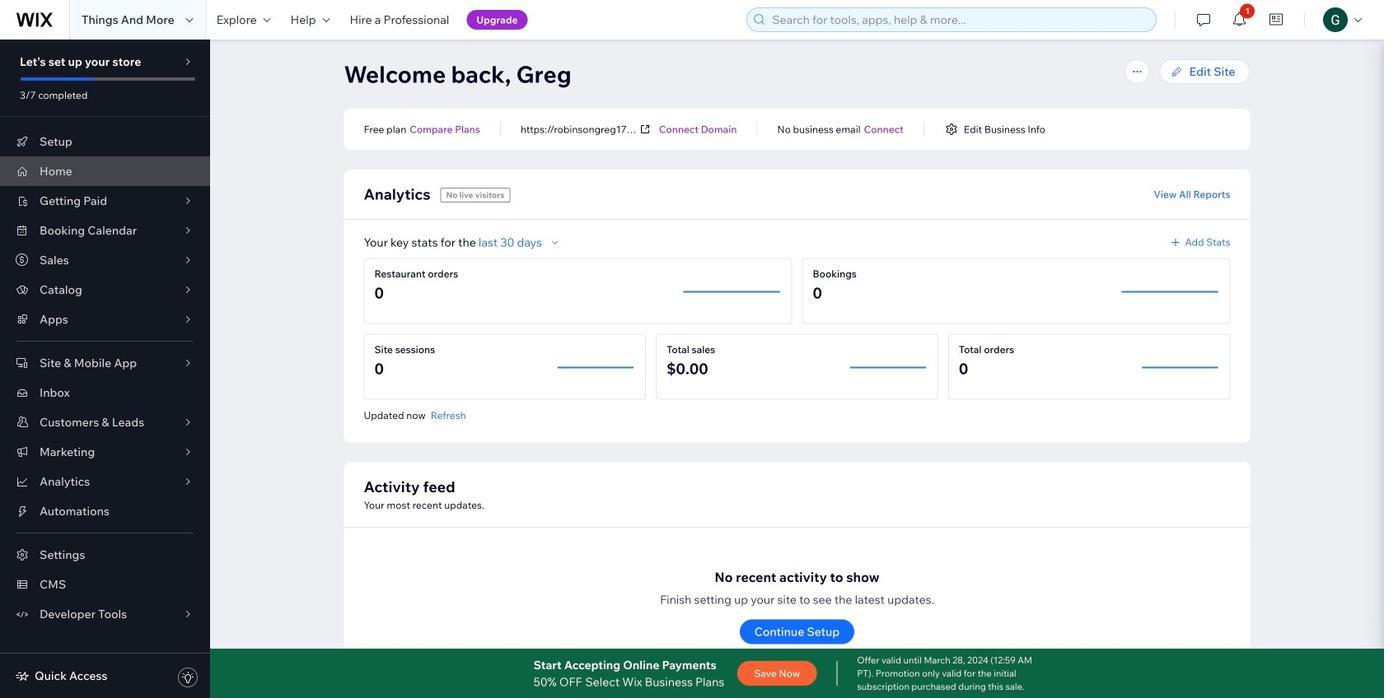 Task type: describe. For each thing, give the bounding box(es) containing it.
sidebar element
[[0, 40, 210, 699]]



Task type: locate. For each thing, give the bounding box(es) containing it.
Search for tools, apps, help & more... field
[[767, 8, 1151, 31]]



